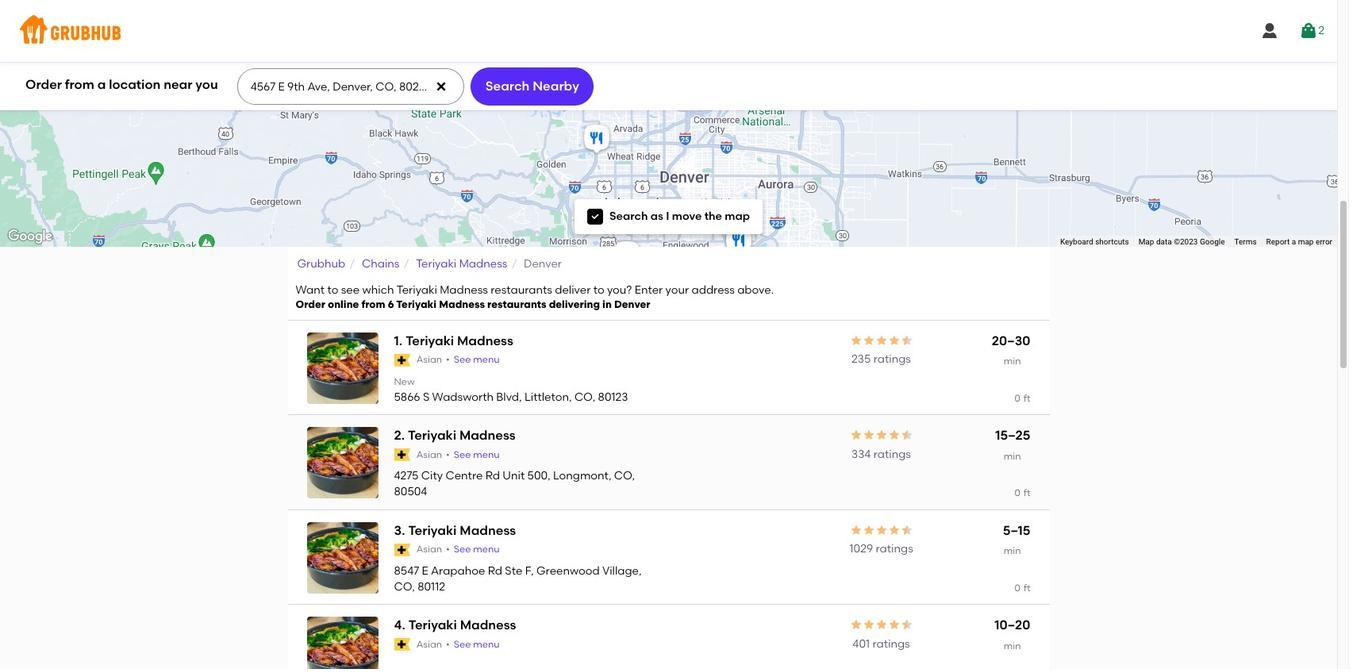 Task type: locate. For each thing, give the bounding box(es) containing it.
ratings for 5–15
[[876, 542, 914, 556]]

search left nearby
[[486, 79, 530, 94]]

menu up "centre"
[[473, 449, 500, 460]]

restaurants left delivering
[[488, 299, 547, 311]]

asian • see menu for 3
[[417, 544, 500, 555]]

asian up city
[[417, 449, 442, 460]]

3 menu from the top
[[473, 544, 500, 555]]

menu
[[473, 354, 500, 365], [473, 449, 500, 460], [473, 544, 500, 555], [473, 639, 500, 650]]

0 horizontal spatial order
[[25, 77, 62, 92]]

0 ft up 5–15
[[1015, 488, 1031, 499]]

3 min from the top
[[1004, 546, 1022, 557]]

min down the '15–25'
[[1004, 451, 1022, 462]]

report a map error
[[1267, 237, 1333, 246]]

teriyaki madness delivery image
[[307, 332, 378, 404], [307, 427, 378, 499], [307, 522, 378, 594], [307, 617, 378, 669]]

asian • see menu
[[417, 354, 500, 365], [417, 449, 500, 460], [417, 544, 500, 555], [417, 639, 500, 650]]

1 vertical spatial 0 ft
[[1015, 488, 1031, 499]]

a
[[97, 77, 106, 92], [1292, 237, 1297, 246]]

to
[[328, 283, 339, 297], [594, 283, 605, 297]]

subscription pass image down 3 on the left of the page
[[394, 544, 410, 557]]

e
[[422, 564, 428, 578]]

madness up want to see which teriyaki madness restaurants deliver to you? enter your address above. order online from 6 teriyaki madness restaurants delivering in denver
[[459, 258, 508, 271]]

1 see from the top
[[454, 354, 471, 365]]

subscription pass image
[[394, 639, 410, 651]]

teriyaki madness delivery image left '4275'
[[307, 427, 378, 499]]

min down 10–20
[[1004, 641, 1022, 652]]

1 vertical spatial a
[[1292, 237, 1297, 246]]

0 vertical spatial from
[[65, 77, 94, 92]]

20–30
[[992, 333, 1031, 348]]

0 vertical spatial search
[[486, 79, 530, 94]]

see down 4 teriyaki madness
[[454, 639, 471, 650]]

min inside 10–20 min
[[1004, 641, 1022, 652]]

1 menu from the top
[[473, 354, 500, 365]]

15–25
[[996, 428, 1031, 443]]

10–20 min
[[995, 618, 1031, 652]]

svg image
[[1261, 21, 1280, 40], [1300, 21, 1319, 40], [435, 80, 448, 93], [591, 212, 600, 222]]

3 • from the top
[[446, 544, 450, 555]]

1 vertical spatial co,
[[614, 469, 635, 483]]

co, inside the 4275 city centre rd unit 500, longmont, co, 80504
[[614, 469, 635, 483]]

1 0 from the top
[[1015, 393, 1021, 404]]

1 vertical spatial ft
[[1024, 488, 1031, 499]]

2 asian from the top
[[417, 449, 442, 460]]

2 to from the left
[[594, 283, 605, 297]]

see down the 3 teriyaki madness
[[454, 544, 471, 555]]

20–30 min
[[992, 333, 1031, 367]]

3 asian • see menu from the top
[[417, 544, 500, 555]]

• down 4 teriyaki madness
[[446, 639, 450, 650]]

from inside want to see which teriyaki madness restaurants deliver to you? enter your address above. order online from 6 teriyaki madness restaurants delivering in denver
[[362, 299, 386, 311]]

ratings right 235
[[874, 353, 912, 366]]

asian • see menu for 1
[[417, 354, 500, 365]]

ft up 10–20
[[1024, 583, 1031, 594]]

teriyaki
[[416, 258, 457, 271], [397, 283, 437, 297], [396, 299, 437, 311], [406, 333, 454, 348], [408, 428, 457, 443], [409, 523, 457, 538], [409, 618, 457, 633]]

greenwood
[[537, 564, 600, 578]]

subscription pass image for 3
[[394, 544, 410, 557]]

order from a location near you
[[25, 77, 218, 92]]

0 horizontal spatial denver
[[524, 258, 562, 271]]

madness down teriyaki madness
[[440, 283, 488, 297]]

teriyaki madness image
[[581, 123, 613, 158], [723, 225, 755, 260], [611, 239, 643, 274]]

• down the 3 teriyaki madness
[[446, 544, 450, 555]]

0 ft up the '15–25'
[[1015, 393, 1031, 404]]

0 vertical spatial rd
[[486, 469, 500, 483]]

madness up 1 teriyaki madness
[[439, 299, 485, 311]]

asian for 2
[[417, 449, 442, 460]]

see menu link down 4 teriyaki madness
[[454, 638, 500, 652]]

google
[[1201, 237, 1226, 246]]

1 see menu link from the top
[[454, 354, 500, 367]]

asian right subscription pass image
[[417, 639, 442, 650]]

0 for 5–15
[[1015, 583, 1021, 594]]

1 vertical spatial denver
[[615, 299, 651, 311]]

see menu link for 4 teriyaki madness
[[454, 638, 500, 652]]

see for 1 teriyaki madness
[[454, 354, 471, 365]]

see down 1 teriyaki madness
[[454, 354, 471, 365]]

2 min from the top
[[1004, 451, 1022, 462]]

1 vertical spatial search
[[610, 210, 648, 223]]

2 teriyaki madness delivery image from the top
[[307, 427, 378, 499]]

madness
[[459, 258, 508, 271], [440, 283, 488, 297], [439, 299, 485, 311], [457, 333, 514, 348], [460, 428, 516, 443], [460, 523, 516, 538], [460, 618, 516, 633]]

ratings right '334'
[[874, 448, 912, 461]]

subscription pass image down 1
[[394, 354, 410, 367]]

teriyaki right 1
[[406, 333, 454, 348]]

min inside 5–15 min
[[1004, 546, 1022, 557]]

ratings
[[874, 353, 912, 366], [874, 448, 912, 461], [876, 542, 914, 556], [873, 637, 911, 651]]

asian • see menu down 2 teriyaki madness
[[417, 449, 500, 460]]

4 see from the top
[[454, 639, 471, 650]]

as
[[651, 210, 664, 223]]

unit
[[503, 469, 525, 483]]

• down 1 teriyaki madness
[[446, 354, 450, 365]]

3 ft from the top
[[1024, 583, 1031, 594]]

denver inside want to see which teriyaki madness restaurants deliver to you? enter your address above. order online from 6 teriyaki madness restaurants delivering in denver
[[615, 299, 651, 311]]

0 horizontal spatial 2
[[394, 428, 402, 443]]

menu down 4 teriyaki madness
[[473, 639, 500, 650]]

to left see
[[328, 283, 339, 297]]

in
[[603, 299, 612, 311]]

1 vertical spatial 0
[[1015, 488, 1021, 499]]

asian • see menu for 4
[[417, 639, 500, 650]]

1 vertical spatial from
[[362, 299, 386, 311]]

1 horizontal spatial search
[[610, 210, 648, 223]]

to up in
[[594, 283, 605, 297]]

teriyaki right the 4
[[409, 618, 457, 633]]

4 min from the top
[[1004, 641, 1022, 652]]

0 horizontal spatial a
[[97, 77, 106, 92]]

2 ft from the top
[[1024, 488, 1031, 499]]

chains link
[[362, 258, 400, 271]]

0 ft up 10–20
[[1015, 583, 1031, 594]]

0 vertical spatial co,
[[575, 391, 596, 404]]

map left error
[[1299, 237, 1315, 246]]

1029
[[850, 542, 874, 556]]

0 vertical spatial 2
[[1319, 24, 1325, 37]]

4 menu from the top
[[473, 639, 500, 650]]

0 vertical spatial map
[[725, 210, 750, 223]]

3 see menu link from the top
[[454, 543, 500, 557]]

subscription pass image
[[394, 354, 410, 367], [394, 449, 410, 462], [394, 544, 410, 557]]

ratings for 10–20
[[873, 637, 911, 651]]

• for 1
[[446, 354, 450, 365]]

rd inside the 4275 city centre rd unit 500, longmont, co, 80504
[[486, 469, 500, 483]]

2 see menu link from the top
[[454, 448, 500, 462]]

min for 15–25
[[1004, 451, 1022, 462]]

1 vertical spatial 2
[[394, 428, 402, 443]]

1 • from the top
[[446, 354, 450, 365]]

see menu link for 2 teriyaki madness
[[454, 448, 500, 462]]

search left as
[[610, 210, 648, 223]]

4 • from the top
[[446, 639, 450, 650]]

ft
[[1024, 393, 1031, 404], [1024, 488, 1031, 499], [1024, 583, 1031, 594]]

1 min from the top
[[1004, 356, 1022, 367]]

2 vertical spatial subscription pass image
[[394, 544, 410, 557]]

littleton,
[[525, 391, 572, 404]]

0 ft for 5–15
[[1015, 583, 1031, 594]]

grubhub link
[[297, 258, 346, 271]]

menu down 1 teriyaki madness
[[473, 354, 500, 365]]

3 subscription pass image from the top
[[394, 544, 410, 557]]

menu for 1 teriyaki madness
[[473, 354, 500, 365]]

enter
[[635, 283, 663, 297]]

3 0 from the top
[[1015, 583, 1021, 594]]

1 horizontal spatial denver
[[615, 299, 651, 311]]

2 • from the top
[[446, 449, 450, 460]]

see menu link up "centre"
[[454, 448, 500, 462]]

menu up arapahoe
[[473, 544, 500, 555]]

0 vertical spatial 0
[[1015, 393, 1021, 404]]

subscription pass image for 2
[[394, 449, 410, 462]]

a right the report at right top
[[1292, 237, 1297, 246]]

rd left unit on the bottom of the page
[[486, 469, 500, 483]]

min
[[1004, 356, 1022, 367], [1004, 451, 1022, 462], [1004, 546, 1022, 557], [1004, 641, 1022, 652]]

see down 2 teriyaki madness
[[454, 449, 471, 460]]

1 horizontal spatial to
[[594, 283, 605, 297]]

235
[[852, 353, 871, 366]]

subscription pass image up '4275'
[[394, 449, 410, 462]]

1 vertical spatial rd
[[488, 564, 503, 578]]

asian up e
[[417, 544, 442, 555]]

Search Address search field
[[237, 69, 463, 104]]

3 0 ft from the top
[[1015, 583, 1031, 594]]

keyboard
[[1061, 237, 1094, 246]]

asian • see menu down the 3 teriyaki madness
[[417, 544, 500, 555]]

search nearby button
[[471, 67, 594, 106]]

2 vertical spatial 0
[[1015, 583, 1021, 594]]

rd
[[486, 469, 500, 483], [488, 564, 503, 578]]

1 horizontal spatial map
[[1299, 237, 1315, 246]]

deliver
[[555, 283, 591, 297]]

denver
[[524, 258, 562, 271], [615, 299, 651, 311]]

map
[[1139, 237, 1155, 246]]

map
[[725, 210, 750, 223], [1299, 237, 1315, 246]]

0 vertical spatial subscription pass image
[[394, 354, 410, 367]]

data
[[1157, 237, 1173, 246]]

ft up 5–15
[[1024, 488, 1031, 499]]

ratings for 15–25
[[874, 448, 912, 461]]

ft for 15–25
[[1024, 488, 1031, 499]]

from
[[65, 77, 94, 92], [362, 299, 386, 311]]

restaurants left deliver
[[491, 283, 553, 297]]

2 for 2
[[1319, 24, 1325, 37]]

min inside '20–30 min'
[[1004, 356, 1022, 367]]

ft up the '15–25'
[[1024, 393, 1031, 404]]

0 vertical spatial restaurants
[[491, 283, 553, 297]]

asian
[[417, 354, 442, 365], [417, 449, 442, 460], [417, 544, 442, 555], [417, 639, 442, 650]]

rd left ste
[[488, 564, 503, 578]]

subscription pass image for 1
[[394, 354, 410, 367]]

4 see menu link from the top
[[454, 638, 500, 652]]

• down 2 teriyaki madness
[[446, 449, 450, 460]]

2 0 ft from the top
[[1015, 488, 1031, 499]]

1 horizontal spatial order
[[296, 299, 326, 311]]

a left location
[[97, 77, 106, 92]]

min down 20–30 in the right of the page
[[1004, 356, 1022, 367]]

keyboard shortcuts button
[[1061, 236, 1130, 247]]

see menu link for 1 teriyaki madness
[[454, 354, 500, 367]]

0 vertical spatial order
[[25, 77, 62, 92]]

teriyaki right the 6
[[396, 299, 437, 311]]

denver up want to see which teriyaki madness restaurants deliver to you? enter your address above. order online from 6 teriyaki madness restaurants delivering in denver
[[524, 258, 562, 271]]

0 up 10–20
[[1015, 583, 1021, 594]]

1 vertical spatial subscription pass image
[[394, 449, 410, 462]]

see menu link
[[454, 354, 500, 367], [454, 448, 500, 462], [454, 543, 500, 557], [454, 638, 500, 652]]

1 ft from the top
[[1024, 393, 1031, 404]]

asian • see menu down 4 teriyaki madness
[[417, 639, 500, 650]]

0 horizontal spatial search
[[486, 79, 530, 94]]

2 inside button
[[1319, 24, 1325, 37]]

0 vertical spatial 0 ft
[[1015, 393, 1031, 404]]

menu for 4 teriyaki madness
[[473, 639, 500, 650]]

1 asian from the top
[[417, 354, 442, 365]]

3 see from the top
[[454, 544, 471, 555]]

ratings right '1029'
[[876, 542, 914, 556]]

0 vertical spatial denver
[[524, 258, 562, 271]]

2 vertical spatial ft
[[1024, 583, 1031, 594]]

min inside 15–25 min
[[1004, 451, 1022, 462]]

2 subscription pass image from the top
[[394, 449, 410, 462]]

2 see from the top
[[454, 449, 471, 460]]

3 teriyaki madness delivery image from the top
[[307, 522, 378, 594]]

1 subscription pass image from the top
[[394, 354, 410, 367]]

teriyaki madness delivery image left 3 on the left of the page
[[307, 522, 378, 594]]

denver down 'you?'
[[615, 299, 651, 311]]

rd inside 8547 e arapahoe rd ste f, greenwood village, co, 80112
[[488, 564, 503, 578]]

restaurants
[[491, 283, 553, 297], [488, 299, 547, 311]]

teriyaki madness delivery image left the 4
[[307, 617, 378, 669]]

co, inside new 5866 s wadsworth blvd, littleton, co, 80123
[[575, 391, 596, 404]]

5–15 min
[[1003, 523, 1031, 557]]

1 teriyaki madness delivery image from the top
[[307, 332, 378, 404]]

see menu link down 1 teriyaki madness
[[454, 354, 500, 367]]

4 asian from the top
[[417, 639, 442, 650]]

co, left 80123
[[575, 391, 596, 404]]

0 up the '15–25'
[[1015, 393, 1021, 404]]

0
[[1015, 393, 1021, 404], [1015, 488, 1021, 499], [1015, 583, 1021, 594]]

2 menu from the top
[[473, 449, 500, 460]]

2 horizontal spatial co,
[[614, 469, 635, 483]]

0 vertical spatial a
[[97, 77, 106, 92]]

1 horizontal spatial 2
[[1319, 24, 1325, 37]]

3 asian from the top
[[417, 544, 442, 555]]

teriyaki right which
[[397, 283, 437, 297]]

500,
[[528, 469, 551, 483]]

teriyaki madness delivery image left 1
[[307, 332, 378, 404]]

min down 5–15
[[1004, 546, 1022, 557]]

see
[[454, 354, 471, 365], [454, 449, 471, 460], [454, 544, 471, 555], [454, 639, 471, 650]]

1 horizontal spatial co,
[[575, 391, 596, 404]]

from down which
[[362, 299, 386, 311]]

co, inside 8547 e arapahoe rd ste f, greenwood village, co, 80112
[[394, 580, 415, 594]]

star icon image
[[850, 334, 863, 347], [863, 334, 875, 347], [875, 334, 888, 347], [888, 334, 901, 347], [901, 334, 914, 347], [901, 334, 914, 347], [850, 429, 863, 442], [863, 429, 875, 442], [875, 429, 888, 442], [888, 429, 901, 442], [901, 429, 914, 442], [901, 429, 914, 442], [850, 524, 863, 537], [863, 524, 876, 537], [876, 524, 888, 537], [888, 524, 901, 537], [901, 524, 914, 537], [901, 524, 914, 537], [850, 619, 863, 632], [863, 619, 875, 632], [875, 619, 888, 632], [888, 619, 901, 632], [901, 619, 914, 632], [901, 619, 914, 632]]

search inside search nearby button
[[486, 79, 530, 94]]

0 horizontal spatial co,
[[394, 580, 415, 594]]

8547
[[394, 564, 419, 578]]

2 button
[[1300, 17, 1325, 45]]

co, down 8547
[[394, 580, 415, 594]]

0 vertical spatial ft
[[1024, 393, 1031, 404]]

from left location
[[65, 77, 94, 92]]

teriyaki right 3 on the left of the page
[[409, 523, 457, 538]]

map right the
[[725, 210, 750, 223]]

asian • see menu down 1 teriyaki madness
[[417, 354, 500, 365]]

401
[[853, 637, 870, 651]]

0 for 20–30
[[1015, 393, 1021, 404]]

co, right longmont,
[[614, 469, 635, 483]]

2 0 from the top
[[1015, 488, 1021, 499]]

1 horizontal spatial from
[[362, 299, 386, 311]]

2 asian • see menu from the top
[[417, 449, 500, 460]]

see menu link up arapahoe
[[454, 543, 500, 557]]

1
[[394, 333, 399, 348]]

1 0 ft from the top
[[1015, 393, 1031, 404]]

ratings right the "401"
[[873, 637, 911, 651]]

asian down 1 teriyaki madness
[[417, 354, 442, 365]]

0 up 5–15
[[1015, 488, 1021, 499]]

2
[[1319, 24, 1325, 37], [394, 428, 402, 443]]

ratings for 20–30
[[874, 353, 912, 366]]

0 horizontal spatial to
[[328, 283, 339, 297]]

4 asian • see menu from the top
[[417, 639, 500, 650]]

80123
[[598, 391, 628, 404]]

min for 5–15
[[1004, 546, 1022, 557]]

©2023
[[1175, 237, 1199, 246]]

menu for 3 teriyaki madness
[[473, 544, 500, 555]]

2 vertical spatial co,
[[394, 580, 415, 594]]

1 asian • see menu from the top
[[417, 354, 500, 365]]

1 teriyaki madness
[[394, 333, 514, 348]]

0 ft
[[1015, 393, 1031, 404], [1015, 488, 1031, 499], [1015, 583, 1031, 594]]

co,
[[575, 391, 596, 404], [614, 469, 635, 483], [394, 580, 415, 594]]

1 vertical spatial order
[[296, 299, 326, 311]]

2 vertical spatial 0 ft
[[1015, 583, 1031, 594]]



Task type: describe. For each thing, give the bounding box(es) containing it.
• for 4
[[446, 639, 450, 650]]

asian for 4
[[417, 639, 442, 650]]

madness up new 5866 s wadsworth blvd, littleton, co, 80123
[[457, 333, 514, 348]]

wadsworth
[[432, 391, 494, 404]]

near
[[164, 77, 193, 92]]

2 for 2 teriyaki madness
[[394, 428, 402, 443]]

teriyaki madness link
[[416, 258, 508, 271]]

terms link
[[1235, 237, 1257, 246]]

new
[[394, 376, 415, 387]]

0 horizontal spatial map
[[725, 210, 750, 223]]

report a map error link
[[1267, 237, 1333, 246]]

rd for 3 teriyaki madness
[[488, 564, 503, 578]]

334
[[852, 448, 871, 461]]

min for 20–30
[[1004, 356, 1022, 367]]

map data ©2023 google
[[1139, 237, 1226, 246]]

5866
[[394, 391, 420, 404]]

delivering
[[549, 299, 600, 311]]

f,
[[525, 564, 534, 578]]

8547 e arapahoe rd ste f, greenwood village, co, 80112
[[394, 564, 642, 594]]

your
[[666, 283, 689, 297]]

rd for 2 teriyaki madness
[[486, 469, 500, 483]]

asian for 3
[[417, 544, 442, 555]]

ste
[[505, 564, 523, 578]]

arapahoe
[[431, 564, 485, 578]]

want
[[296, 283, 325, 297]]

334 ratings
[[852, 448, 912, 461]]

longmont,
[[553, 469, 612, 483]]

search nearby
[[486, 79, 580, 94]]

teriyaki madness delivery image for 2 teriyaki madness
[[307, 427, 378, 499]]

city
[[421, 469, 443, 483]]

map region
[[0, 0, 1350, 274]]

ft for 5–15
[[1024, 583, 1031, 594]]

4 teriyaki madness delivery image from the top
[[307, 617, 378, 669]]

madness down blvd,
[[460, 428, 516, 443]]

svg image inside 2 button
[[1300, 21, 1319, 40]]

4
[[394, 618, 402, 633]]

you?
[[607, 283, 632, 297]]

teriyaki right chains
[[416, 258, 457, 271]]

401 ratings
[[853, 637, 911, 651]]

235 ratings
[[852, 353, 912, 366]]

search as i move the map
[[610, 210, 750, 223]]

0 horizontal spatial from
[[65, 77, 94, 92]]

2 teriyaki madness
[[394, 428, 516, 443]]

see menu link for 3 teriyaki madness
[[454, 543, 500, 557]]

1029 ratings
[[850, 542, 914, 556]]

4 teriyaki madness
[[394, 618, 516, 633]]

report
[[1267, 237, 1291, 246]]

keyboard shortcuts
[[1061, 237, 1130, 246]]

80112
[[418, 580, 445, 594]]

1 vertical spatial restaurants
[[488, 299, 547, 311]]

online
[[328, 299, 359, 311]]

teriyaki madness
[[416, 258, 508, 271]]

above.
[[738, 283, 774, 297]]

see for 3 teriyaki madness
[[454, 544, 471, 555]]

see
[[341, 283, 360, 297]]

6
[[388, 299, 394, 311]]

main navigation navigation
[[0, 0, 1338, 62]]

you
[[196, 77, 218, 92]]

80504
[[394, 485, 428, 499]]

grubhub
[[297, 258, 346, 271]]

error
[[1316, 237, 1333, 246]]

location
[[109, 77, 161, 92]]

0 for 15–25
[[1015, 488, 1021, 499]]

search for search as i move the map
[[610, 210, 648, 223]]

blvd,
[[497, 391, 522, 404]]

0 ft for 20–30
[[1015, 393, 1031, 404]]

teriyaki down s
[[408, 428, 457, 443]]

3 teriyaki madness
[[394, 523, 516, 538]]

address
[[692, 283, 735, 297]]

asian for 1
[[417, 354, 442, 365]]

teriyaki madness delivery image for 1 teriyaki madness
[[307, 332, 378, 404]]

centre
[[446, 469, 483, 483]]

• for 3
[[446, 544, 450, 555]]

0 ft for 15–25
[[1015, 488, 1031, 499]]

5–15
[[1003, 523, 1031, 538]]

15–25 min
[[996, 428, 1031, 462]]

village,
[[603, 564, 642, 578]]

4275 city centre rd unit 500, longmont, co, 80504
[[394, 469, 635, 499]]

which
[[362, 283, 394, 297]]

• for 2
[[446, 449, 450, 460]]

see for 2 teriyaki madness
[[454, 449, 471, 460]]

want to see which teriyaki madness restaurants deliver to you? enter your address above. order online from 6 teriyaki madness restaurants delivering in denver
[[296, 283, 774, 311]]

madness up ste
[[460, 523, 516, 538]]

see for 4 teriyaki madness
[[454, 639, 471, 650]]

10–20
[[995, 618, 1031, 633]]

order inside want to see which teriyaki madness restaurants deliver to you? enter your address above. order online from 6 teriyaki madness restaurants delivering in denver
[[296, 299, 326, 311]]

shortcuts
[[1096, 237, 1130, 246]]

asian • see menu for 2
[[417, 449, 500, 460]]

s
[[423, 391, 430, 404]]

terms
[[1235, 237, 1257, 246]]

teriyaki madness delivery image for 3 teriyaki madness
[[307, 522, 378, 594]]

search for search nearby
[[486, 79, 530, 94]]

nearby
[[533, 79, 580, 94]]

ft for 20–30
[[1024, 393, 1031, 404]]

the
[[705, 210, 723, 223]]

3
[[394, 523, 402, 538]]

min for 10–20
[[1004, 641, 1022, 652]]

google image
[[4, 227, 56, 247]]

i
[[666, 210, 670, 223]]

new 5866 s wadsworth blvd, littleton, co, 80123
[[394, 376, 628, 404]]

chains
[[362, 258, 400, 271]]

1 vertical spatial map
[[1299, 237, 1315, 246]]

menu for 2 teriyaki madness
[[473, 449, 500, 460]]

1 horizontal spatial a
[[1292, 237, 1297, 246]]

madness down 8547 e arapahoe rd ste f, greenwood village, co, 80112
[[460, 618, 516, 633]]

move
[[672, 210, 702, 223]]

4275
[[394, 469, 419, 483]]

1 to from the left
[[328, 283, 339, 297]]



Task type: vqa. For each thing, say whether or not it's contained in the screenshot.
the top E-Tea 2
no



